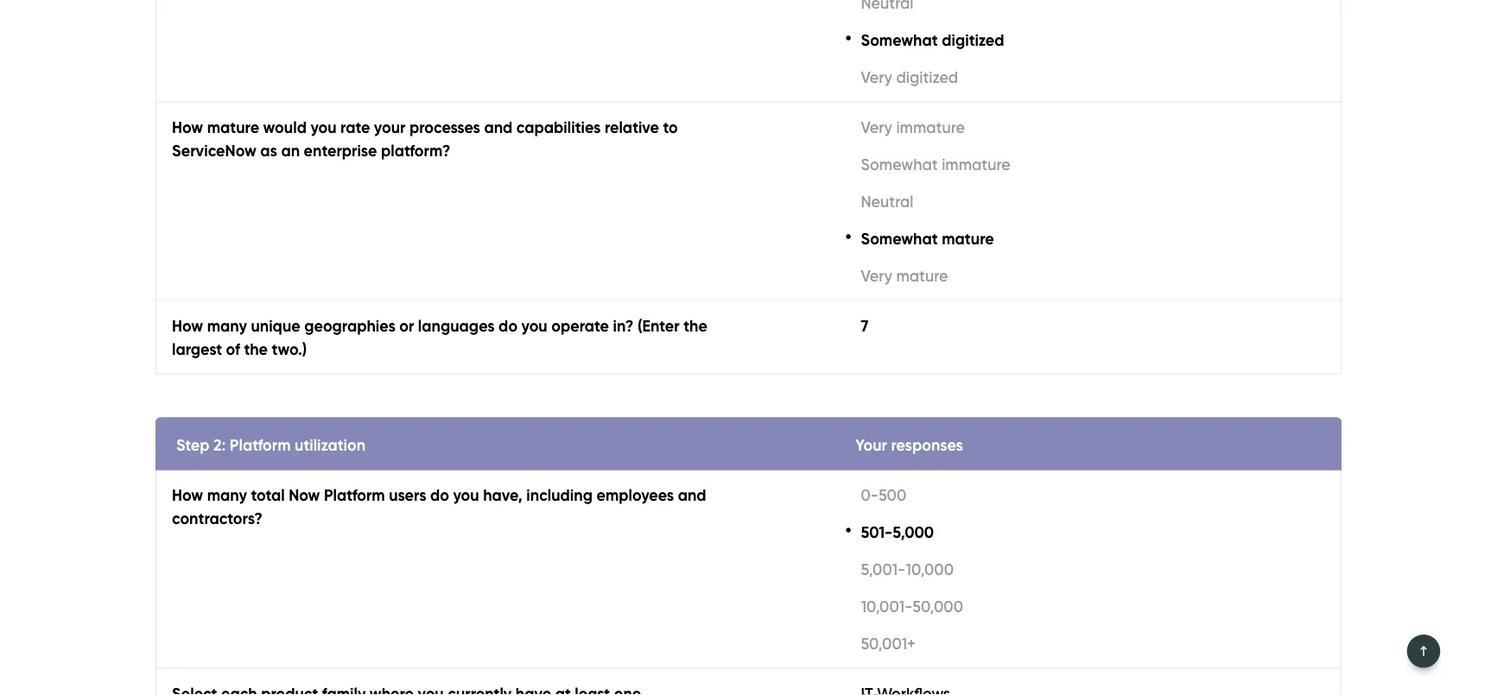 Task type: vqa. For each thing, say whether or not it's contained in the screenshot.
third "Read" from the left
no



Task type: describe. For each thing, give the bounding box(es) containing it.
the left "right"
[[1359, 436, 1382, 455]]

a inside your servicenow® platform team establishes, maintains, and extends servicenow as a strategic business platform in your organization. the strongest servicenow platform teams have the right number of people with the skills to support the now platform®.
[[1348, 412, 1358, 431]]

to left find
[[979, 506, 993, 525]]

7
[[861, 316, 869, 335]]

estimate
[[861, 529, 923, 548]]

with
[[874, 459, 904, 478]]

2 horizontal spatial platform
[[1207, 436, 1267, 455]]

extends
[[1179, 412, 1236, 431]]

in?
[[613, 316, 634, 335]]

practices
[[232, 107, 297, 126]]

50,000
[[913, 597, 964, 616]]

mature for somewhat
[[942, 229, 995, 248]]

strategic
[[1362, 412, 1425, 431]]

or
[[400, 316, 414, 335]]

how
[[1056, 506, 1085, 525]]

strongest
[[1049, 436, 1115, 455]]

as inside your servicenow® platform team establishes, maintains, and extends servicenow as a strategic business platform in your organization. the strongest servicenow platform teams have the right number of people with the skills to support the now platform®.
[[1327, 412, 1344, 431]]

team inside your servicenow® platform team establishes, maintains, and extends servicenow as a strategic business platform in your organization. the strongest servicenow platform teams have the right number of people with the skills to support the now platform®.
[[943, 412, 980, 431]]

webinars
[[636, 107, 703, 126]]

estimator inside use the platform team estimator to find out how many people you need to build your team and get a shareable estimate report.
[[908, 506, 975, 525]]

servicenow inside servicenow platform team estimator
[[744, 233, 1044, 302]]

languages
[[418, 316, 495, 335]]

total
[[251, 486, 285, 505]]

people inside your servicenow® platform team establishes, maintains, and extends servicenow as a strategic business platform in your organization. the strongest servicenow platform teams have the right number of people with the skills to support the now platform®.
[[820, 459, 871, 478]]

very for very digitized
[[861, 67, 893, 86]]

your responses
[[856, 435, 964, 454]]

very for very mature
[[861, 266, 893, 285]]

to left build
[[1257, 506, 1272, 525]]

users
[[389, 486, 427, 505]]

many for total
[[207, 486, 247, 505]]

need
[[1217, 506, 1254, 525]]

and up platform?
[[389, 107, 417, 126]]

get
[[865, 107, 892, 126]]

estimator inside servicenow platform team estimator
[[896, 305, 1139, 374]]

you inside use the platform team estimator to find out how many people you need to build your team and get a shareable estimate report.
[[1187, 506, 1213, 525]]

to inside how mature would you rate your processes and capabilities relative to servicenow as an enterprise platform?
[[663, 117, 678, 136]]

in
[[872, 436, 884, 455]]

events and webinars link
[[554, 93, 703, 141]]

0 horizontal spatial platform
[[807, 436, 868, 455]]

employees
[[597, 486, 674, 505]]

number
[[744, 459, 798, 478]]

500
[[879, 486, 907, 505]]

events and webinars
[[554, 107, 703, 126]]

build
[[1276, 506, 1311, 525]]

your servicenow® platform team establishes, maintains, and extends servicenow as a strategic business platform in your organization. the strongest servicenow platform teams have the right number of people with the skills to support the now platform®.
[[744, 412, 1425, 478]]

of inside the how many unique geographies or languages do you operate in? (enter the largest of the two.)
[[226, 339, 240, 359]]

servicenow inside how mature would you rate your processes and capabilities relative to servicenow as an enterprise platform?
[[172, 141, 257, 160]]

10,000
[[906, 560, 954, 579]]

501-5,000
[[861, 523, 934, 542]]

platform inside servicenow platform team estimator
[[1058, 233, 1275, 302]]

relative
[[605, 117, 660, 136]]

team inside use the platform team estimator to find out how many people you need to build your team and get a shareable estimate report.
[[1349, 506, 1387, 525]]

and inside use the platform team estimator to find out how many people you need to build your team and get a shareable estimate report.
[[1391, 506, 1419, 525]]

your for your servicenow® platform team establishes, maintains, and extends servicenow as a strategic business platform in your organization. the strongest servicenow platform teams have the right number of people with the skills to support the now platform®.
[[744, 412, 774, 431]]

support
[[989, 459, 1045, 478]]

including
[[527, 486, 593, 505]]

enterprise
[[304, 141, 377, 160]]

how for how many unique geographies or languages do you operate in? (enter the largest of the two.)
[[172, 316, 203, 335]]

processes
[[410, 117, 481, 136]]

an
[[281, 141, 300, 160]]

right
[[1386, 436, 1419, 455]]

the down strongest
[[1049, 459, 1073, 478]]

establishes,
[[984, 412, 1066, 431]]

capabilities
[[517, 117, 601, 136]]

digitized for very digitized
[[897, 67, 959, 86]]

tools and calculators link
[[349, 93, 503, 141]]

3 somewhat from the top
[[861, 229, 938, 248]]

your for use
[[1315, 506, 1346, 525]]

step
[[176, 435, 210, 454]]

platform®.
[[1112, 459, 1188, 478]]

events
[[554, 107, 600, 126]]

very for very immature
[[861, 117, 893, 136]]

rate
[[341, 117, 370, 136]]

utilization
[[295, 435, 366, 454]]

leading
[[170, 107, 228, 126]]

your for your responses
[[856, 435, 888, 454]]

platform?
[[381, 141, 451, 160]]

somewhat digitized
[[861, 30, 1005, 49]]

get
[[744, 529, 768, 548]]

tools
[[349, 107, 385, 126]]

business
[[744, 436, 804, 455]]

neutral
[[861, 192, 914, 211]]

do for languages
[[499, 316, 518, 335]]

you inside how many total now platform users do you have, including employees and contractors?
[[453, 486, 479, 505]]

immature for very immature
[[897, 117, 965, 136]]

calculators
[[421, 107, 503, 126]]

responses
[[891, 435, 964, 454]]

have
[[1320, 436, 1355, 455]]

to inside your servicenow® platform team establishes, maintains, and extends servicenow as a strategic business platform in your organization. the strongest servicenow platform teams have the right number of people with the skills to support the now platform®.
[[971, 459, 986, 478]]

team inside servicenow platform team estimator
[[744, 305, 882, 374]]

and right events
[[604, 107, 632, 126]]

(enter
[[638, 316, 680, 335]]

a inside use the platform team estimator to find out how many people you need to build your team and get a shareable estimate report.
[[772, 529, 782, 548]]

your for your
[[888, 436, 918, 455]]

10,001-
[[861, 597, 913, 616]]

now inside your servicenow® platform team establishes, maintains, and extends servicenow as a strategic business platform in your organization. the strongest servicenow platform teams have the right number of people with the skills to support the now platform®.
[[1077, 459, 1108, 478]]

how for how many total now platform users do you have, including employees and contractors?
[[172, 486, 203, 505]]

skills
[[936, 459, 967, 478]]

5,000
[[893, 523, 934, 542]]



Task type: locate. For each thing, give the bounding box(es) containing it.
3 how from the top
[[172, 486, 203, 505]]

0 horizontal spatial of
[[226, 339, 240, 359]]

and right employees
[[678, 486, 707, 505]]

2 vertical spatial somewhat
[[861, 229, 938, 248]]

platform
[[1058, 233, 1275, 302], [230, 435, 291, 454], [324, 486, 385, 505], [801, 506, 861, 525]]

digitized down somewhat digitized
[[897, 67, 959, 86]]

somewhat mature
[[861, 229, 995, 248]]

you inside the how many unique geographies or languages do you operate in? (enter the largest of the two.)
[[522, 316, 548, 335]]

how up contractors?
[[172, 486, 203, 505]]

1 how from the top
[[172, 117, 203, 136]]

many inside use the platform team estimator to find out how many people you need to build your team and get a shareable estimate report.
[[1089, 506, 1129, 525]]

0 horizontal spatial your
[[744, 412, 774, 431]]

of
[[226, 339, 240, 359], [802, 459, 816, 478]]

0 vertical spatial how
[[172, 117, 203, 136]]

a
[[1348, 412, 1358, 431], [772, 529, 782, 548]]

the right use
[[774, 506, 797, 525]]

somewhat up very digitized
[[861, 30, 938, 49]]

how inside the how many unique geographies or languages do you operate in? (enter the largest of the two.)
[[172, 316, 203, 335]]

50,001+
[[861, 634, 916, 653]]

how for how mature would you rate your processes and capabilities relative to servicenow as an enterprise platform?
[[172, 117, 203, 136]]

team inside use the platform team estimator to find out how many people you need to build your team and get a shareable estimate report.
[[865, 506, 904, 525]]

out
[[1028, 506, 1052, 525]]

1 vertical spatial how
[[172, 316, 203, 335]]

your right rate
[[374, 117, 406, 136]]

0 vertical spatial somewhat
[[861, 30, 938, 49]]

2 vertical spatial mature
[[897, 266, 949, 285]]

your inside your servicenow® platform team establishes, maintains, and extends servicenow as a strategic business platform in your organization. the strongest servicenow platform teams have the right number of people with the skills to support the now platform®.
[[744, 412, 774, 431]]

two.)
[[272, 339, 307, 359]]

and inside how mature would you rate your processes and capabilities relative to servicenow as an enterprise platform?
[[484, 117, 513, 136]]

1 vertical spatial immature
[[942, 155, 1011, 174]]

mature inside how mature would you rate your processes and capabilities relative to servicenow as an enterprise platform?
[[207, 117, 259, 136]]

servicenow®
[[778, 412, 874, 431]]

team right build
[[1349, 506, 1387, 525]]

team down 0-500
[[865, 506, 904, 525]]

immature
[[897, 117, 965, 136], [942, 155, 1011, 174]]

the right '(enter'
[[684, 316, 708, 335]]

mature
[[207, 117, 259, 136], [942, 229, 995, 248], [897, 266, 949, 285]]

2:
[[213, 435, 226, 454]]

0 vertical spatial people
[[820, 459, 871, 478]]

many
[[207, 316, 247, 335], [207, 486, 247, 505], [1089, 506, 1129, 525]]

do for users
[[430, 486, 449, 505]]

how
[[172, 117, 203, 136], [172, 316, 203, 335], [172, 486, 203, 505]]

1 vertical spatial very
[[861, 117, 893, 136]]

0 vertical spatial of
[[226, 339, 240, 359]]

your up "with"
[[856, 435, 888, 454]]

many for unique
[[207, 316, 247, 335]]

geographies
[[304, 316, 396, 335]]

2 how from the top
[[172, 316, 203, 335]]

0 vertical spatial many
[[207, 316, 247, 335]]

how inside how mature would you rate your processes and capabilities relative to servicenow as an enterprise platform?
[[172, 117, 203, 136]]

you inside how mature would you rate your processes and capabilities relative to servicenow as an enterprise platform?
[[311, 117, 337, 136]]

very digitized
[[861, 67, 959, 86]]

digitized up very digitized
[[942, 30, 1005, 49]]

use
[[744, 506, 770, 525]]

very mature
[[861, 266, 949, 285]]

now right total
[[289, 486, 320, 505]]

0 vertical spatial your
[[374, 117, 406, 136]]

very immature
[[861, 117, 965, 136]]

1 vertical spatial estimator
[[908, 506, 975, 525]]

and down "right"
[[1391, 506, 1419, 525]]

3 very from the top
[[861, 266, 893, 285]]

5,001-
[[861, 560, 906, 579]]

servicenow up platform®.
[[1119, 436, 1203, 455]]

platform
[[878, 412, 939, 431], [807, 436, 868, 455], [1207, 436, 1267, 455]]

platform down the extends
[[1207, 436, 1267, 455]]

somewhat up very mature
[[861, 229, 938, 248]]

estimator up 'establishes,' at the bottom
[[896, 305, 1139, 374]]

2 vertical spatial your
[[1315, 506, 1346, 525]]

Search across ServiceNow text field
[[1046, 42, 1343, 78]]

1 vertical spatial digitized
[[897, 67, 959, 86]]

as up have
[[1327, 412, 1344, 431]]

step 2: platform utilization
[[176, 435, 366, 454]]

and inside how many total now platform users do you have, including employees and contractors?
[[678, 486, 707, 505]]

you
[[311, 117, 337, 136], [522, 316, 548, 335], [453, 486, 479, 505], [1187, 506, 1213, 525]]

0 vertical spatial do
[[499, 316, 518, 335]]

1 vertical spatial people
[[1133, 506, 1183, 525]]

estimator
[[896, 305, 1139, 374], [908, 506, 975, 525]]

0 vertical spatial now
[[1077, 459, 1108, 478]]

people down platform®.
[[1133, 506, 1183, 525]]

many inside how many total now platform users do you have, including employees and contractors?
[[207, 486, 247, 505]]

2 vertical spatial how
[[172, 486, 203, 505]]

10,001-50,000
[[861, 597, 964, 616]]

find
[[997, 506, 1024, 525]]

1 somewhat from the top
[[861, 30, 938, 49]]

and
[[389, 107, 417, 126], [604, 107, 632, 126], [484, 117, 513, 136], [1147, 412, 1175, 431], [678, 486, 707, 505], [1391, 506, 1419, 525]]

mature up very mature
[[942, 229, 995, 248]]

of right largest
[[226, 339, 240, 359]]

0 vertical spatial team
[[744, 305, 882, 374]]

1 vertical spatial a
[[772, 529, 782, 548]]

your right build
[[1315, 506, 1346, 525]]

use the platform team estimator to find out how many people you need to build your team and get a shareable estimate report.
[[744, 506, 1419, 548]]

1 horizontal spatial people
[[1133, 506, 1183, 525]]

501-
[[861, 523, 893, 542]]

1 vertical spatial mature
[[942, 229, 995, 248]]

servicenow platform team estimator
[[744, 233, 1275, 374]]

now down strongest
[[1077, 459, 1108, 478]]

tools and calculators
[[349, 107, 503, 126]]

how up largest
[[172, 316, 203, 335]]

leading practices link
[[170, 93, 297, 141]]

mature down somewhat mature
[[897, 266, 949, 285]]

2 very from the top
[[861, 117, 893, 136]]

2 somewhat from the top
[[861, 155, 938, 174]]

1 vertical spatial team
[[865, 506, 904, 525]]

as
[[260, 141, 277, 160], [1327, 412, 1344, 431]]

how mature would you rate your processes and capabilities relative to servicenow as an enterprise platform?
[[172, 117, 678, 160]]

mature for very
[[897, 266, 949, 285]]

as left an
[[260, 141, 277, 160]]

the
[[1019, 436, 1045, 455]]

your inside use the platform team estimator to find out how many people you need to build your team and get a shareable estimate report.
[[1315, 506, 1346, 525]]

1 vertical spatial your
[[856, 435, 888, 454]]

support
[[896, 107, 953, 126]]

2 vertical spatial very
[[861, 266, 893, 285]]

0 horizontal spatial people
[[820, 459, 871, 478]]

1 very from the top
[[861, 67, 893, 86]]

0 horizontal spatial a
[[772, 529, 782, 548]]

1 vertical spatial as
[[1327, 412, 1344, 431]]

you left have,
[[453, 486, 479, 505]]

do
[[499, 316, 518, 335], [430, 486, 449, 505]]

1 vertical spatial team
[[1349, 506, 1387, 525]]

now
[[1077, 459, 1108, 478], [289, 486, 320, 505]]

1 vertical spatial do
[[430, 486, 449, 505]]

1 horizontal spatial as
[[1327, 412, 1344, 431]]

1 horizontal spatial your
[[856, 435, 888, 454]]

do inside how many total now platform users do you have, including employees and contractors?
[[430, 486, 449, 505]]

how inside how many total now platform users do you have, including employees and contractors?
[[172, 486, 203, 505]]

your
[[744, 412, 774, 431], [856, 435, 888, 454]]

0 vertical spatial immature
[[897, 117, 965, 136]]

servicenow down leading
[[172, 141, 257, 160]]

as inside how mature would you rate your processes and capabilities relative to servicenow as an enterprise platform?
[[260, 141, 277, 160]]

very up get
[[861, 67, 893, 86]]

your inside how mature would you rate your processes and capabilities relative to servicenow as an enterprise platform?
[[374, 117, 406, 136]]

1 horizontal spatial a
[[1348, 412, 1358, 431]]

to right "relative"
[[663, 117, 678, 136]]

mature left "would"
[[207, 117, 259, 136]]

get support link
[[865, 93, 953, 141]]

1 horizontal spatial of
[[802, 459, 816, 478]]

very left support
[[861, 117, 893, 136]]

1 vertical spatial your
[[888, 436, 918, 455]]

the down the responses
[[908, 459, 932, 478]]

1 horizontal spatial platform
[[878, 412, 939, 431]]

1 vertical spatial of
[[802, 459, 816, 478]]

and left the extends
[[1147, 412, 1175, 431]]

have,
[[483, 486, 523, 505]]

very up 7
[[861, 266, 893, 285]]

0 horizontal spatial your
[[374, 117, 406, 136]]

0 vertical spatial very
[[861, 67, 893, 86]]

0-500
[[861, 486, 907, 505]]

do right the languages
[[499, 316, 518, 335]]

unique
[[251, 316, 301, 335]]

many inside the how many unique geographies or languages do you operate in? (enter the largest of the two.)
[[207, 316, 247, 335]]

immature down support
[[942, 155, 1011, 174]]

somewhat
[[861, 30, 938, 49], [861, 155, 938, 174], [861, 229, 938, 248]]

0 vertical spatial a
[[1348, 412, 1358, 431]]

1 horizontal spatial do
[[499, 316, 518, 335]]

you left need
[[1187, 506, 1213, 525]]

your
[[374, 117, 406, 136], [888, 436, 918, 455], [1315, 506, 1346, 525]]

and right the processes
[[484, 117, 513, 136]]

you left operate
[[522, 316, 548, 335]]

0 vertical spatial digitized
[[942, 30, 1005, 49]]

0 horizontal spatial do
[[430, 486, 449, 505]]

0 vertical spatial estimator
[[896, 305, 1139, 374]]

contractors?
[[172, 509, 263, 528]]

report.
[[927, 529, 974, 548]]

mature for how
[[207, 117, 259, 136]]

immature for somewhat immature
[[942, 155, 1011, 174]]

maintains,
[[1070, 412, 1143, 431]]

of right number
[[802, 459, 816, 478]]

the down the unique
[[244, 339, 268, 359]]

digitized
[[942, 30, 1005, 49], [897, 67, 959, 86]]

teams
[[1271, 436, 1316, 455]]

0 horizontal spatial team
[[943, 412, 980, 431]]

1 vertical spatial somewhat
[[861, 155, 938, 174]]

many right how
[[1089, 506, 1129, 525]]

very
[[861, 67, 893, 86], [861, 117, 893, 136], [861, 266, 893, 285]]

many up largest
[[207, 316, 247, 335]]

of inside your servicenow® platform team establishes, maintains, and extends servicenow as a strategic business platform in your organization. the strongest servicenow platform teams have the right number of people with the skills to support the now platform®.
[[802, 459, 816, 478]]

many up contractors?
[[207, 486, 247, 505]]

shareable
[[786, 529, 857, 548]]

immature up somewhat immature
[[897, 117, 965, 136]]

1 horizontal spatial your
[[888, 436, 918, 455]]

team
[[744, 305, 882, 374], [865, 506, 904, 525]]

0 vertical spatial mature
[[207, 117, 259, 136]]

you up enterprise
[[311, 117, 337, 136]]

1 vertical spatial many
[[207, 486, 247, 505]]

somewhat up the neutral
[[861, 155, 938, 174]]

estimator up report.
[[908, 506, 975, 525]]

and inside your servicenow® platform team establishes, maintains, and extends servicenow as a strategic business platform in your organization. the strongest servicenow platform teams have the right number of people with the skills to support the now platform®.
[[1147, 412, 1175, 431]]

platform inside how many total now platform users do you have, including employees and contractors?
[[324, 486, 385, 505]]

how many total now platform users do you have, including employees and contractors?
[[172, 486, 707, 528]]

team
[[943, 412, 980, 431], [1349, 506, 1387, 525]]

servicenow up 7
[[744, 233, 1044, 302]]

do right users
[[430, 486, 449, 505]]

somewhat immature
[[861, 155, 1011, 174]]

how left practices
[[172, 117, 203, 136]]

operate
[[552, 316, 609, 335]]

5,001-10,000
[[861, 560, 954, 579]]

largest
[[172, 339, 222, 359]]

the
[[684, 316, 708, 335], [244, 339, 268, 359], [1359, 436, 1382, 455], [908, 459, 932, 478], [1049, 459, 1073, 478], [774, 506, 797, 525]]

organization.
[[922, 436, 1015, 455]]

do inside the how many unique geographies or languages do you operate in? (enter the largest of the two.)
[[499, 316, 518, 335]]

team up organization. on the right
[[943, 412, 980, 431]]

1 horizontal spatial now
[[1077, 459, 1108, 478]]

0 horizontal spatial as
[[260, 141, 277, 160]]

a up have
[[1348, 412, 1358, 431]]

0 horizontal spatial now
[[289, 486, 320, 505]]

people inside use the platform team estimator to find out how many people you need to build your team and get a shareable estimate report.
[[1133, 506, 1183, 525]]

servicenow up teams
[[1240, 412, 1323, 431]]

0-
[[861, 486, 879, 505]]

digitized for somewhat digitized
[[942, 30, 1005, 49]]

to down organization. on the right
[[971, 459, 986, 478]]

would
[[263, 117, 307, 136]]

your inside your servicenow® platform team establishes, maintains, and extends servicenow as a strategic business platform in your organization. the strongest servicenow platform teams have the right number of people with the skills to support the now platform®.
[[888, 436, 918, 455]]

to
[[663, 117, 678, 136], [971, 459, 986, 478], [979, 506, 993, 525], [1257, 506, 1272, 525]]

people
[[820, 459, 871, 478], [1133, 506, 1183, 525]]

0 vertical spatial your
[[744, 412, 774, 431]]

2 vertical spatial many
[[1089, 506, 1129, 525]]

0 vertical spatial as
[[260, 141, 277, 160]]

platform up your responses
[[878, 412, 939, 431]]

people up 0- in the right bottom of the page
[[820, 459, 871, 478]]

get support
[[865, 107, 953, 126]]

how many unique geographies or languages do you operate in? (enter the largest of the two.)
[[172, 316, 708, 359]]

your right "in"
[[888, 436, 918, 455]]

platform down servicenow® on the bottom right of the page
[[807, 436, 868, 455]]

2 horizontal spatial your
[[1315, 506, 1346, 525]]

1 vertical spatial now
[[289, 486, 320, 505]]

your up business
[[744, 412, 774, 431]]

1 horizontal spatial team
[[1349, 506, 1387, 525]]

team up servicenow® on the bottom right of the page
[[744, 305, 882, 374]]

the inside use the platform team estimator to find out how many people you need to build your team and get a shareable estimate report.
[[774, 506, 797, 525]]

leading practices
[[170, 107, 297, 126]]

0 vertical spatial team
[[943, 412, 980, 431]]

somewhat for very digitized
[[861, 30, 938, 49]]

now inside how many total now platform users do you have, including employees and contractors?
[[289, 486, 320, 505]]

a right get
[[772, 529, 782, 548]]

platform inside use the platform team estimator to find out how many people you need to build your team and get a shareable estimate report.
[[801, 506, 861, 525]]

somewhat for neutral
[[861, 155, 938, 174]]



